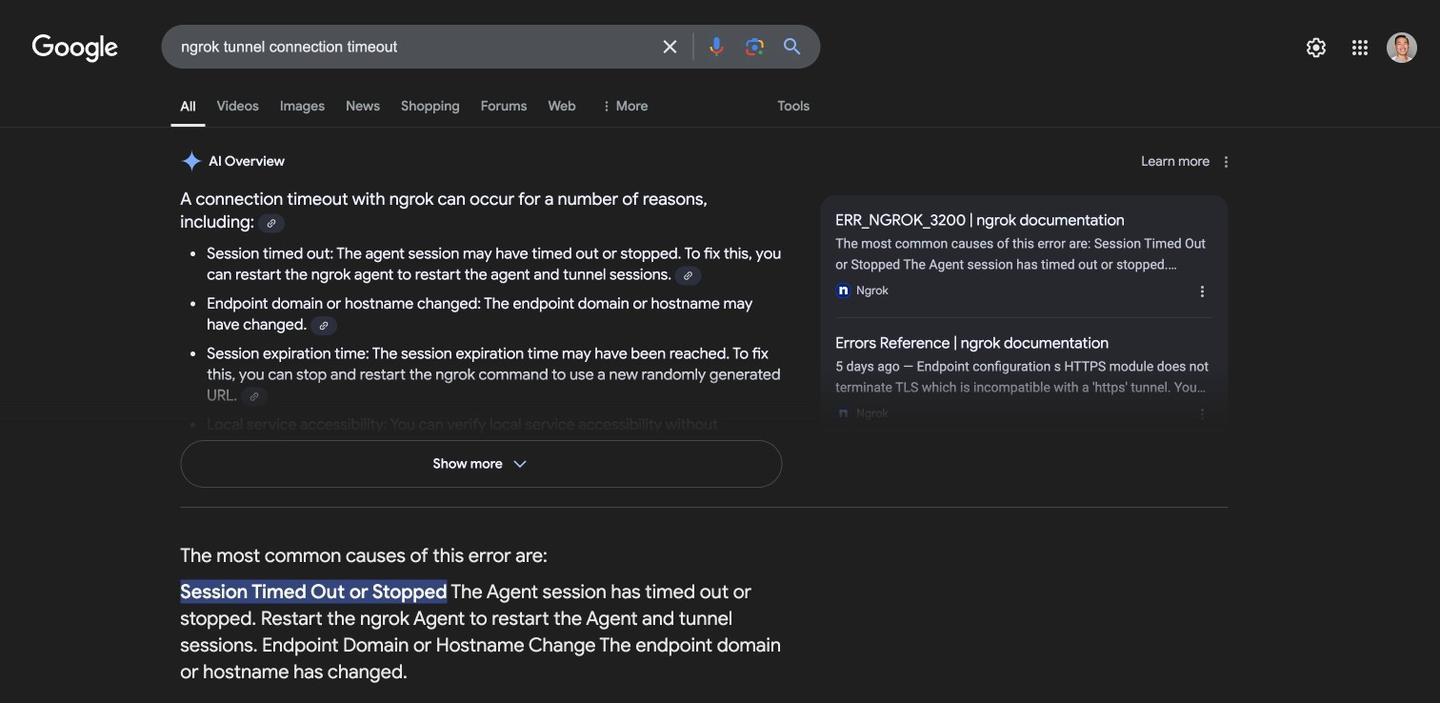 Task type: describe. For each thing, give the bounding box(es) containing it.
search by image image
[[744, 35, 766, 58]]



Task type: locate. For each thing, give the bounding box(es) containing it.
None search field
[[0, 24, 821, 69]]

learn more about generative ai. element
[[1142, 153, 1211, 169]]

heading
[[180, 188, 708, 233]]

list item
[[171, 84, 205, 127]]

search by voice image
[[705, 35, 728, 58]]

list
[[171, 84, 656, 127]]

go to google home image
[[32, 34, 119, 63]]

Search text field
[[181, 26, 647, 68]]



Task type: vqa. For each thing, say whether or not it's contained in the screenshot.
'Google' image
no



